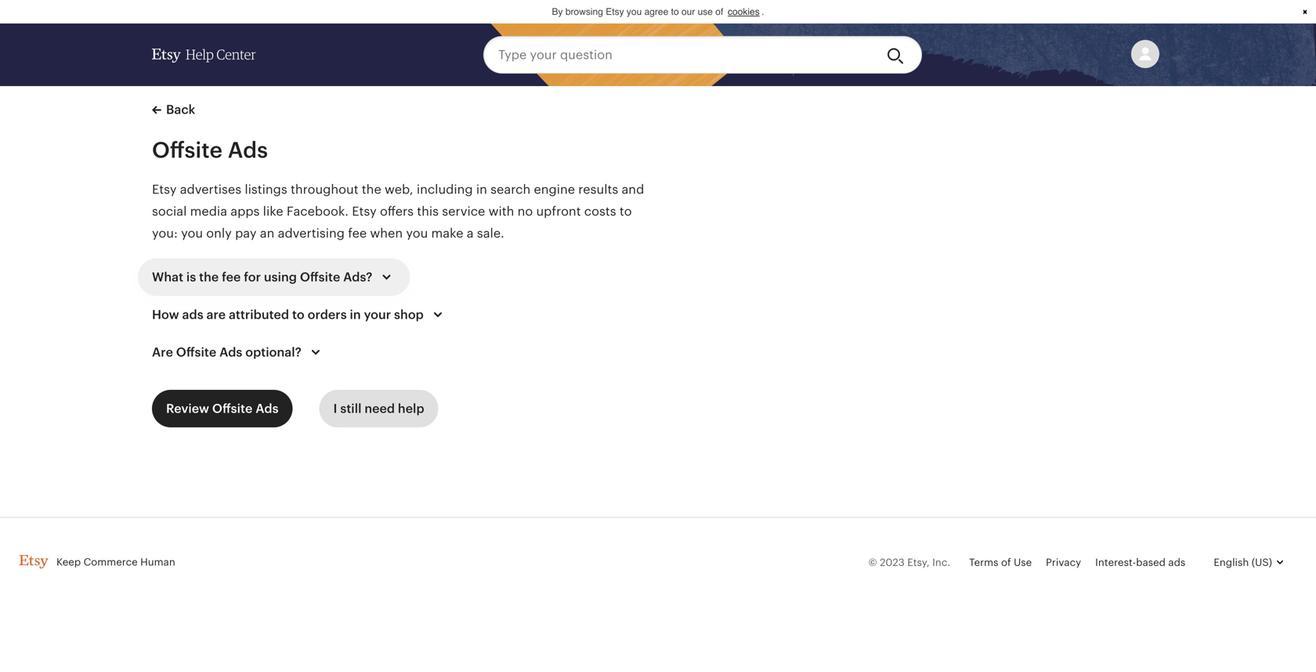 Task type: vqa. For each thing, say whether or not it's contained in the screenshot.
choosing
no



Task type: describe. For each thing, give the bounding box(es) containing it.
sale.
[[477, 226, 504, 240]]

2023
[[880, 557, 905, 569]]

your
[[364, 308, 391, 322]]

fee inside etsy advertises listings throughout the web, including in search engine results and social media apps like facebook. etsy offers this service with no upfront costs to you: you only pay an advertising fee when you make a sale.
[[348, 226, 367, 240]]

privacy
[[1046, 557, 1081, 569]]

use
[[1014, 557, 1032, 569]]

our
[[681, 6, 695, 17]]

this
[[417, 204, 439, 219]]

the inside dropdown button
[[199, 270, 219, 284]]

media
[[190, 204, 227, 219]]

make
[[431, 226, 463, 240]]

ads?
[[343, 270, 372, 284]]

in inside etsy advertises listings throughout the web, including in search engine results and social media apps like facebook. etsy offers this service with no upfront costs to you: you only pay an advertising fee when you make a sale.
[[476, 183, 487, 197]]

advertising
[[278, 226, 345, 240]]

is
[[186, 270, 196, 284]]

1 vertical spatial etsy
[[152, 183, 177, 197]]

.
[[762, 6, 764, 17]]

for
[[244, 270, 261, 284]]

english (us) button
[[1200, 544, 1297, 582]]

help
[[398, 402, 424, 416]]

review offsite ads link
[[152, 390, 293, 428]]

still
[[340, 402, 362, 416]]

when
[[370, 226, 403, 240]]

web,
[[385, 183, 413, 197]]

what
[[152, 270, 183, 284]]

what is the fee for using offsite ads?
[[152, 270, 372, 284]]

back
[[166, 103, 195, 117]]

© 2023 etsy, inc. link
[[868, 557, 950, 569]]

upfront
[[536, 204, 581, 219]]

i
[[333, 402, 337, 416]]

an
[[260, 226, 274, 240]]

commerce
[[83, 556, 138, 568]]

etsy image
[[152, 49, 181, 63]]

1 horizontal spatial ads
[[1168, 557, 1185, 569]]

in inside how ads are attributed to orders in your shop dropdown button
[[350, 308, 361, 322]]

terms of use link
[[969, 557, 1032, 569]]

are
[[206, 308, 226, 322]]

help center link
[[152, 33, 256, 77]]

apps
[[231, 204, 260, 219]]

no
[[517, 204, 533, 219]]

help center
[[186, 47, 256, 62]]

orders
[[308, 308, 347, 322]]

you:
[[152, 226, 178, 240]]

use
[[698, 6, 713, 17]]

review
[[166, 402, 209, 416]]

offers
[[380, 204, 414, 219]]

including
[[417, 183, 473, 197]]

facebook.
[[287, 204, 349, 219]]

ads for review offsite ads
[[256, 402, 279, 416]]

center
[[216, 47, 256, 62]]

pay
[[235, 226, 257, 240]]

etsy image
[[19, 555, 49, 569]]

engine
[[534, 183, 575, 197]]

are offsite ads optional?
[[152, 345, 302, 360]]

how
[[152, 308, 179, 322]]

review offsite ads
[[166, 402, 279, 416]]

(us)
[[1252, 557, 1272, 569]]

search
[[491, 183, 531, 197]]

1 horizontal spatial etsy
[[352, 204, 377, 219]]

cookies
[[728, 6, 760, 17]]



Task type: locate. For each thing, give the bounding box(es) containing it.
0 horizontal spatial you
[[181, 226, 203, 240]]

attributed
[[229, 308, 289, 322]]

how ads are attributed to orders in your shop
[[152, 308, 424, 322]]

1 horizontal spatial fee
[[348, 226, 367, 240]]

back link
[[152, 100, 195, 119]]

ads down are
[[219, 345, 242, 360]]

optional?
[[245, 345, 302, 360]]

0 horizontal spatial fee
[[222, 270, 241, 284]]

terms
[[969, 557, 998, 569]]

to inside how ads are attributed to orders in your shop dropdown button
[[292, 308, 305, 322]]

offsite ads
[[152, 138, 268, 163]]

ads down optional?
[[256, 402, 279, 416]]

i still need help
[[333, 402, 424, 416]]

how ads are attributed to orders in your shop button
[[138, 296, 461, 334]]

1 vertical spatial of
[[1001, 557, 1011, 569]]

need
[[365, 402, 395, 416]]

2 vertical spatial etsy
[[352, 204, 377, 219]]

english (us)
[[1214, 557, 1272, 569]]

etsy advertises listings throughout the web, including in search engine results and social media apps like facebook. etsy offers this service with no upfront costs to you: you only pay an advertising fee when you make a sale.
[[152, 183, 644, 240]]

1 vertical spatial in
[[350, 308, 361, 322]]

2 horizontal spatial you
[[627, 6, 642, 17]]

based
[[1136, 557, 1166, 569]]

only
[[206, 226, 232, 240]]

2 horizontal spatial to
[[671, 6, 679, 17]]

ads inside dropdown button
[[219, 345, 242, 360]]

offsite
[[152, 138, 222, 163], [300, 270, 340, 284], [176, 345, 216, 360], [212, 402, 253, 416]]

0 horizontal spatial to
[[292, 308, 305, 322]]

you inside cookie consent "dialog"
[[627, 6, 642, 17]]

1 horizontal spatial you
[[406, 226, 428, 240]]

and
[[622, 183, 644, 197]]

1 vertical spatial the
[[199, 270, 219, 284]]

interest-based ads
[[1095, 557, 1185, 569]]

to inside etsy advertises listings throughout the web, including in search engine results and social media apps like facebook. etsy offers this service with no upfront costs to you: you only pay an advertising fee when you make a sale.
[[620, 204, 632, 219]]

1 vertical spatial ads
[[1168, 557, 1185, 569]]

of
[[715, 6, 723, 17], [1001, 557, 1011, 569]]

offsite right review on the bottom left of the page
[[212, 402, 253, 416]]

like
[[263, 204, 283, 219]]

what is the fee for using offsite ads? button
[[138, 259, 410, 296]]

of left use
[[1001, 557, 1011, 569]]

browsing
[[565, 6, 603, 17]]

the left web,
[[362, 183, 381, 197]]

are
[[152, 345, 173, 360]]

0 horizontal spatial ads
[[182, 308, 203, 322]]

offsite down "back"
[[152, 138, 222, 163]]

to
[[671, 6, 679, 17], [620, 204, 632, 219], [292, 308, 305, 322]]

listings
[[245, 183, 287, 197]]

in
[[476, 183, 487, 197], [350, 308, 361, 322]]

0 vertical spatial fee
[[348, 226, 367, 240]]

1 horizontal spatial to
[[620, 204, 632, 219]]

a
[[467, 226, 474, 240]]

using
[[264, 270, 297, 284]]

cookie consent dialog
[[0, 0, 1316, 24]]

fee
[[348, 226, 367, 240], [222, 270, 241, 284]]

0 horizontal spatial the
[[199, 270, 219, 284]]

etsy up social
[[152, 183, 177, 197]]

etsy right browsing
[[606, 6, 624, 17]]

interest-based ads link
[[1095, 557, 1185, 569]]

to left the our
[[671, 6, 679, 17]]

cookies link
[[726, 4, 762, 19]]

throughout
[[291, 183, 358, 197]]

Type your question search field
[[483, 36, 874, 74]]

ads
[[228, 138, 268, 163], [219, 345, 242, 360], [256, 402, 279, 416]]

privacy link
[[1046, 557, 1081, 569]]

of right use
[[715, 6, 723, 17]]

in up service
[[476, 183, 487, 197]]

0 vertical spatial ads
[[182, 308, 203, 322]]

offsite right "are"
[[176, 345, 216, 360]]

etsy up when
[[352, 204, 377, 219]]

0 vertical spatial in
[[476, 183, 487, 197]]

agree
[[644, 6, 668, 17]]

with
[[488, 204, 514, 219]]

terms of use
[[969, 557, 1032, 569]]

by
[[552, 6, 563, 17]]

fee left the for
[[222, 270, 241, 284]]

etsy
[[606, 6, 624, 17], [152, 183, 177, 197], [352, 204, 377, 219]]

costs
[[584, 204, 616, 219]]

1 vertical spatial ads
[[219, 345, 242, 360]]

0 vertical spatial to
[[671, 6, 679, 17]]

you left only
[[181, 226, 203, 240]]

ads left are
[[182, 308, 203, 322]]

service
[[442, 204, 485, 219]]

0 horizontal spatial of
[[715, 6, 723, 17]]

english
[[1214, 557, 1249, 569]]

1 vertical spatial to
[[620, 204, 632, 219]]

results
[[578, 183, 618, 197]]

to inside cookie consent "dialog"
[[671, 6, 679, 17]]

you left agree
[[627, 6, 642, 17]]

to down 'and'
[[620, 204, 632, 219]]

shop
[[394, 308, 424, 322]]

interest-
[[1095, 557, 1136, 569]]

0 vertical spatial the
[[362, 183, 381, 197]]

1 horizontal spatial in
[[476, 183, 487, 197]]

1 vertical spatial fee
[[222, 270, 241, 284]]

0 horizontal spatial etsy
[[152, 183, 177, 197]]

to left orders
[[292, 308, 305, 322]]

2 vertical spatial ads
[[256, 402, 279, 416]]

0 vertical spatial etsy
[[606, 6, 624, 17]]

2 horizontal spatial etsy
[[606, 6, 624, 17]]

© 2023 etsy, inc.
[[868, 557, 950, 569]]

0 horizontal spatial in
[[350, 308, 361, 322]]

ads up listings
[[228, 138, 268, 163]]

ads inside dropdown button
[[182, 308, 203, 322]]

2 vertical spatial to
[[292, 308, 305, 322]]

0 vertical spatial of
[[715, 6, 723, 17]]

in left your on the left
[[350, 308, 361, 322]]

ads for are offsite ads optional?
[[219, 345, 242, 360]]

human
[[140, 556, 175, 568]]

advertises
[[180, 183, 241, 197]]

©
[[868, 557, 877, 569]]

social
[[152, 204, 187, 219]]

ads right based at bottom
[[1168, 557, 1185, 569]]

you down this
[[406, 226, 428, 240]]

1 horizontal spatial the
[[362, 183, 381, 197]]

keep
[[56, 556, 81, 568]]

keep commerce human
[[56, 556, 175, 568]]

None search field
[[483, 36, 922, 74]]

0 vertical spatial ads
[[228, 138, 268, 163]]

offsite left ads?
[[300, 270, 340, 284]]

the inside etsy advertises listings throughout the web, including in search engine results and social media apps like facebook. etsy offers this service with no upfront costs to you: you only pay an advertising fee when you make a sale.
[[362, 183, 381, 197]]

you
[[627, 6, 642, 17], [181, 226, 203, 240], [406, 226, 428, 240]]

i still need help link
[[319, 390, 438, 428]]

by browsing etsy you agree to our use of cookies .
[[552, 6, 764, 17]]

inc.
[[932, 557, 950, 569]]

the right is
[[199, 270, 219, 284]]

etsy,
[[907, 557, 930, 569]]

help
[[186, 47, 214, 62]]

fee left when
[[348, 226, 367, 240]]

are offsite ads optional? button
[[138, 334, 339, 371]]

1 horizontal spatial of
[[1001, 557, 1011, 569]]

etsy inside cookie consent "dialog"
[[606, 6, 624, 17]]

of inside cookie consent "dialog"
[[715, 6, 723, 17]]

fee inside dropdown button
[[222, 270, 241, 284]]



